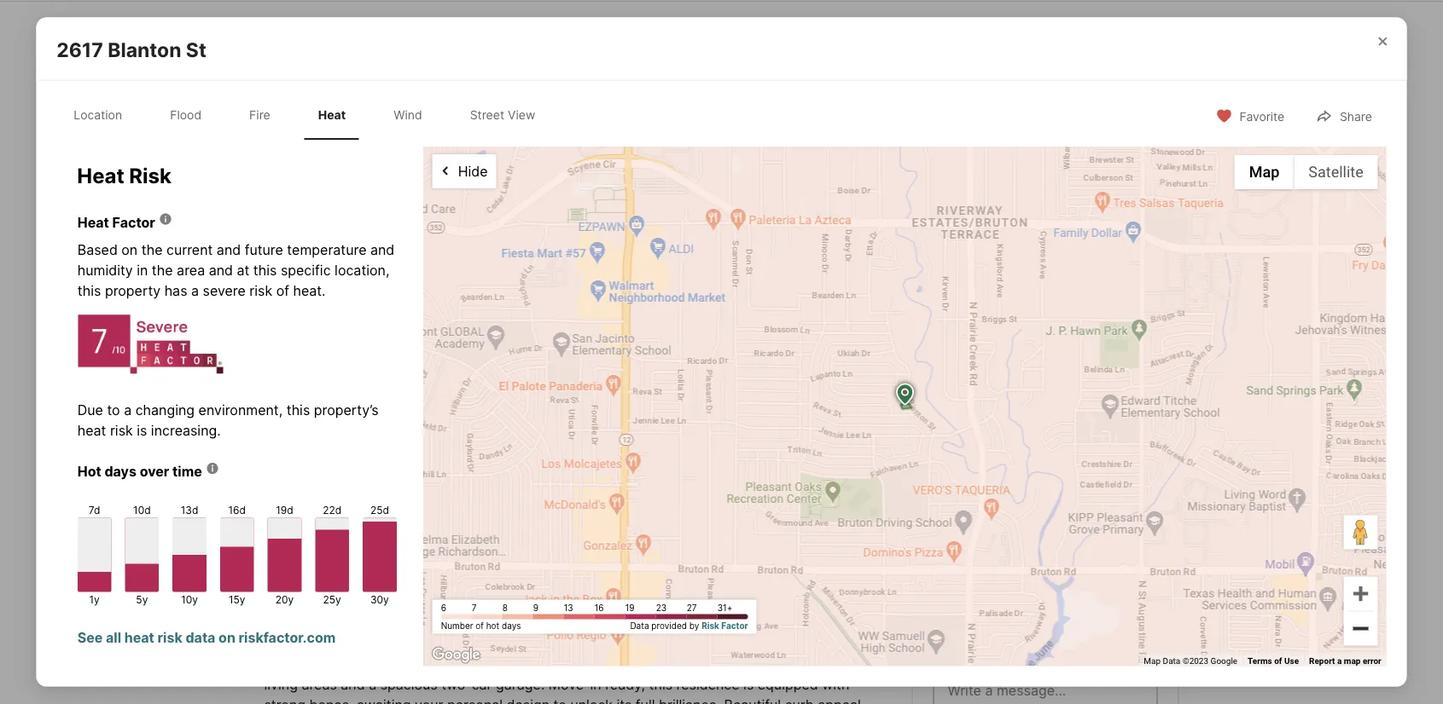 Task type: vqa. For each thing, say whether or not it's contained in the screenshot.
data
yes



Task type: describe. For each thing, give the bounding box(es) containing it.
floor plans
[[469, 364, 533, 378]]

heat for heat
[[318, 108, 346, 123]]

schools tab
[[727, 5, 811, 46]]

boasting
[[766, 656, 822, 673]]

risk factor link
[[702, 621, 748, 631]]

tami for tami carter typically replies in about
[[1007, 613, 1033, 627]]

with
[[822, 677, 850, 694]]

fire
[[249, 108, 270, 123]]

floor plans button
[[431, 354, 548, 388]]

2 inside 2 baths
[[572, 495, 584, 519]]

1 vertical spatial pending
[[1093, 511, 1146, 528]]

0 vertical spatial the
[[141, 242, 162, 258]]

seller
[[962, 491, 996, 507]]

34 photos button
[[1053, 354, 1165, 388]]

feed link
[[284, 15, 346, 36]]

overview tab
[[366, 5, 461, 46]]

a left map
[[1337, 656, 1342, 666]]

2 horizontal spatial risk
[[249, 283, 272, 299]]

report a map error link
[[1309, 656, 1381, 666]]

beds
[[498, 521, 531, 538]]

2617 blanton st element
[[57, 18, 227, 63]]

tab list for share
[[57, 91, 566, 140]]

heat factor
[[77, 214, 155, 231]]

this
[[933, 444, 975, 468]]

19
[[625, 603, 635, 613]]

share inside 2617 blanton st dialog
[[1340, 109, 1372, 124]]

an
[[1091, 491, 1107, 507]]

baths link
[[572, 521, 609, 538]]

hide
[[458, 163, 488, 180]]

living
[[264, 677, 298, 694]]

1 vertical spatial on
[[218, 630, 235, 647]]

report a map error
[[1309, 656, 1381, 666]]

street view button
[[555, 354, 675, 388]]

on
[[340, 424, 358, 439]]

7
[[472, 603, 477, 613]]

1 vertical spatial factor
[[721, 621, 748, 631]]

x-
[[1040, 17, 1052, 32]]

3 beds
[[498, 495, 531, 538]]

riskfactor.com
[[238, 630, 335, 647]]

your
[[415, 697, 443, 705]]

google
[[1211, 656, 1238, 666]]

and inside the seller has accepted an offer, and this property is now
[[933, 511, 957, 528]]

34
[[1092, 364, 1108, 378]]

severe
[[202, 283, 245, 299]]

brilliance.
[[659, 697, 720, 705]]

about
[[264, 603, 323, 626]]

25y
[[323, 594, 341, 606]]

location
[[74, 108, 122, 123]]

16d
[[228, 504, 245, 517]]

the
[[933, 491, 958, 507]]

and up severe
[[208, 262, 233, 279]]

map button
[[1235, 155, 1294, 190]]

34 photos
[[1092, 364, 1151, 378]]

heat inside due to a changing environment, this property's heat risk is increasing.
[[77, 423, 106, 440]]

due
[[77, 403, 103, 419]]

data
[[185, 630, 215, 647]]

is up accepted
[[1038, 444, 1054, 468]]

this up "ready,"
[[609, 656, 632, 673]]

bed,
[[649, 656, 677, 673]]

on oct 22, 2023
[[336, 424, 441, 439]]

0 vertical spatial factor
[[112, 214, 155, 231]]

accepted
[[1027, 491, 1088, 507]]

favorite for x-out
[[936, 17, 981, 32]]

provided
[[651, 621, 687, 631]]

1y
[[89, 594, 99, 606]]

satellite
[[1309, 164, 1364, 181]]

favorite button for share
[[1201, 98, 1299, 133]]

the seller has accepted an offer, and this property is now
[[933, 491, 1145, 528]]

ft
[[674, 521, 687, 538]]

5y
[[136, 594, 147, 606]]

this down bed,
[[649, 677, 673, 694]]

22,
[[390, 424, 408, 439]]

tami carter dallas redfin agent
[[1007, 576, 1117, 610]]

1 horizontal spatial risk
[[702, 621, 719, 631]]

get
[[354, 523, 375, 537]]

view inside button
[[631, 364, 660, 378]]

area
[[176, 262, 205, 279]]

is inside the seller has accepted an offer, and this property is now
[[1048, 511, 1059, 528]]

a severe risk of heat.
[[191, 283, 325, 299]]

$265,000
[[264, 495, 360, 519]]

changing
[[135, 403, 194, 419]]

tab list for x-out
[[264, 2, 825, 46]]

data provided by risk factor
[[630, 621, 748, 631]]

.
[[1149, 511, 1153, 528]]

personal
[[447, 697, 503, 705]]

heat for heat risk
[[77, 163, 124, 188]]

dallas redfin agenttami carter image
[[933, 576, 993, 636]]

menu bar inside 2617 blanton st dialog
[[1235, 155, 1378, 190]]

property details
[[481, 18, 570, 33]]

sq
[[653, 521, 670, 538]]

in inside the based on the current and future temperature and humidity in the area and at this specific location, this property has
[[136, 262, 148, 279]]

in right value
[[594, 656, 605, 673]]

0 vertical spatial home
[[980, 444, 1033, 468]]

environment,
[[198, 403, 282, 419]]

number of hot days
[[441, 621, 521, 631]]

1 vertical spatial the
[[151, 262, 172, 279]]

risk inside due to a changing environment, this property's heat risk is increasing.
[[110, 423, 132, 440]]

property
[[481, 18, 530, 33]]

0 horizontal spatial risk
[[129, 163, 172, 188]]

map for map data ©2023 google
[[1144, 656, 1161, 666]]

of for number of hot days
[[476, 621, 484, 631]]

plans
[[502, 364, 533, 378]]

1 horizontal spatial days
[[502, 621, 521, 631]]

discover
[[264, 656, 320, 673]]

street view tab
[[456, 94, 549, 137]]

now
[[1062, 511, 1089, 528]]

fire tab
[[236, 94, 284, 137]]

to inside due to a changing environment, this property's heat risk is increasing.
[[107, 403, 120, 419]]

2617
[[57, 38, 103, 62]]

property's
[[313, 403, 378, 419]]

favorite for share
[[1240, 109, 1284, 124]]

see all heat risk data on riskfactor.com link
[[77, 622, 403, 649]]

property details tab
[[461, 5, 590, 46]]

redfin
[[1044, 595, 1080, 610]]

19d
[[275, 504, 293, 517]]

street inside 'tab'
[[470, 108, 504, 123]]

heat tab
[[304, 94, 359, 137]]

minutes
[[1107, 631, 1154, 645]]

map
[[1344, 656, 1361, 666]]

9
[[533, 603, 538, 613]]

home inside discover incredible potential and unmatched value in this 3 bed, 2 bath home boasting two living areas and a spacious two-car garage. move-in ready, this residence is equipped with strong bones, awaiting your personal design to unlock its full brilliance. beautiful curb appea
[[726, 656, 762, 673]]

photos
[[1110, 364, 1151, 378]]

5 minutes
[[1096, 631, 1154, 645]]

offer,
[[1111, 491, 1145, 507]]

0 horizontal spatial share
[[1132, 17, 1165, 32]]

increasing.
[[151, 423, 220, 440]]

this left 30y on the left bottom of page
[[328, 603, 364, 626]]

bath
[[693, 656, 723, 673]]

0 vertical spatial of
[[276, 283, 289, 299]]

this down humidity
[[77, 283, 101, 299]]

time
[[172, 464, 202, 481]]



Task type: locate. For each thing, give the bounding box(es) containing it.
2 right bed,
[[681, 656, 689, 673]]

property down humidity
[[104, 283, 160, 299]]

this left the property's
[[286, 403, 310, 419]]

0 vertical spatial pending
[[1059, 444, 1138, 468]]

property inside the seller has accepted an offer, and this property is now
[[989, 511, 1044, 528]]

0 vertical spatial 3
[[498, 495, 511, 519]]

and down incredible
[[341, 677, 365, 694]]

questions?
[[975, 543, 1058, 562]]

schools
[[747, 18, 792, 33]]

0 vertical spatial map
[[1249, 164, 1280, 181]]

2 vertical spatial of
[[1274, 656, 1282, 666]]

1 horizontal spatial view
[[631, 364, 660, 378]]

share button up satellite popup button
[[1301, 98, 1387, 133]]

1 horizontal spatial street view
[[593, 364, 660, 378]]

pending up an
[[1059, 444, 1138, 468]]

1 vertical spatial view
[[631, 364, 660, 378]]

carter inside tami carter dallas redfin agent
[[1042, 576, 1085, 593]]

0 horizontal spatial data
[[630, 621, 649, 631]]

street inside button
[[593, 364, 628, 378]]

menu bar containing map
[[1235, 155, 1378, 190]]

0 horizontal spatial favorite button
[[897, 6, 995, 41]]

a left changing
[[123, 403, 131, 419]]

1 vertical spatial of
[[476, 621, 484, 631]]

2 vertical spatial risk
[[157, 630, 182, 647]]

1 vertical spatial favorite button
[[1201, 98, 1299, 133]]

have
[[933, 543, 971, 562]]

redfin
[[285, 68, 321, 81]]

unmatched
[[479, 656, 552, 673]]

at
[[236, 262, 249, 279]]

1 vertical spatial risk
[[702, 621, 719, 631]]

13
[[564, 603, 573, 613]]

based
[[77, 242, 117, 258]]

map down minutes
[[1144, 656, 1161, 666]]

2 vertical spatial home
[[726, 656, 762, 673]]

0 horizontal spatial has
[[164, 283, 187, 299]]

carter for tami carter dallas redfin agent
[[1042, 576, 1085, 593]]

this home is pending
[[933, 444, 1138, 468]]

street view inside street view button
[[593, 364, 660, 378]]

map entry image
[[772, 422, 885, 536]]

details
[[533, 18, 570, 33]]

about this home
[[264, 603, 423, 626]]

baths
[[572, 521, 609, 538]]

its
[[617, 697, 632, 705]]

all
[[105, 630, 121, 647]]

equipped
[[758, 677, 818, 694]]

map region
[[251, 96, 1443, 705]]

1 horizontal spatial share button
[[1301, 98, 1387, 133]]

ready,
[[605, 677, 645, 694]]

1 vertical spatial share
[[1340, 109, 1372, 124]]

beautiful
[[724, 697, 781, 705]]

is down changing
[[136, 423, 147, 440]]

property up questions?
[[989, 511, 1044, 528]]

2617 blanton st
[[57, 38, 206, 62]]

temperature
[[287, 242, 366, 258]]

this down future
[[253, 262, 276, 279]]

0 vertical spatial share button
[[1094, 6, 1179, 41]]

redfin pending
[[285, 68, 370, 81]]

1 horizontal spatial to
[[554, 697, 567, 705]]

1 vertical spatial heat
[[124, 630, 154, 647]]

has inside the based on the current and future temperature and humidity in the area and at this specific location, this property has
[[164, 283, 187, 299]]

tami inside tami carter typically replies in about
[[1007, 613, 1033, 627]]

0 horizontal spatial favorite
[[936, 17, 981, 32]]

3 inside 3 beds
[[498, 495, 511, 519]]

1 vertical spatial favorite
[[1240, 109, 1284, 124]]

carter down redfin
[[1037, 613, 1073, 627]]

tx
[[422, 456, 440, 472]]

1 horizontal spatial street
[[593, 364, 628, 378]]

x-out
[[1040, 17, 1073, 32]]

on
[[121, 242, 137, 258], [218, 630, 235, 647]]

1 horizontal spatial factor
[[721, 621, 748, 631]]

share button right the out
[[1094, 6, 1179, 41]]

in up unlock
[[590, 677, 601, 694]]

pending down offer,
[[1093, 511, 1146, 528]]

favorite inside 2617 blanton st dialog
[[1240, 109, 1284, 124]]

7d
[[88, 504, 100, 517]]

risk left the data
[[157, 630, 182, 647]]

heat factor score logo image
[[77, 301, 223, 375]]

map for map
[[1249, 164, 1280, 181]]

number
[[441, 621, 473, 631]]

due to a changing environment, this property's heat risk is increasing.
[[77, 403, 378, 440]]

0 horizontal spatial street
[[470, 108, 504, 123]]

has inside the seller has accepted an offer, and this property is now
[[1000, 491, 1023, 507]]

on inside the based on the current and future temperature and humidity in the area and at this specific location, this property has
[[121, 242, 137, 258]]

property inside the based on the current and future temperature and humidity in the area and at this specific location, this property has
[[104, 283, 160, 299]]

1 vertical spatial property
[[989, 511, 1044, 528]]

location tab
[[60, 94, 136, 137]]

1 vertical spatial carter
[[1037, 613, 1073, 627]]

0 horizontal spatial view
[[508, 108, 535, 123]]

1 horizontal spatial property
[[989, 511, 1044, 528]]

heat down redfin pending
[[318, 108, 346, 123]]

of left hot
[[476, 621, 484, 631]]

menu bar
[[1235, 155, 1378, 190]]

0 horizontal spatial property
[[104, 283, 160, 299]]

carter inside tami carter typically replies in about
[[1037, 613, 1073, 627]]

0 vertical spatial view
[[508, 108, 535, 123]]

pending
[[324, 68, 370, 81]]

heat down "due"
[[77, 423, 106, 440]]

1 vertical spatial to
[[554, 697, 567, 705]]

carter up redfin
[[1042, 576, 1085, 593]]

0 horizontal spatial 3
[[498, 495, 511, 519]]

1 horizontal spatial map
[[1249, 164, 1280, 181]]

of left heat.
[[276, 283, 289, 299]]

sale & tax history
[[610, 18, 708, 33]]

tab list
[[264, 2, 825, 46], [57, 91, 566, 140]]

0 vertical spatial days
[[104, 464, 136, 481]]

1 horizontal spatial home
[[726, 656, 762, 673]]

1 horizontal spatial data
[[1163, 656, 1181, 666]]

in right humidity
[[136, 262, 148, 279]]

heat up heat factor
[[77, 163, 124, 188]]

home up seller at the right of the page
[[980, 444, 1033, 468]]

5
[[1096, 631, 1104, 645]]

heat right all at the bottom left of page
[[124, 630, 154, 647]]

in inside tami carter typically replies in about
[[1047, 631, 1057, 645]]

3 inside discover incredible potential and unmatched value in this 3 bed, 2 bath home boasting two living areas and a spacious two-car garage. move-in ready, this residence is equipped with strong bones, awaiting your personal design to unlock its full brilliance. beautiful curb appea
[[636, 656, 645, 673]]

3 left bed,
[[636, 656, 645, 673]]

13d
[[180, 504, 198, 517]]

tab list inside 2617 blanton st dialog
[[57, 91, 566, 140]]

1 vertical spatial heat
[[77, 163, 124, 188]]

this inside the seller has accepted an offer, and this property is now
[[961, 511, 985, 528]]

2 up baths link on the left bottom of the page
[[572, 495, 584, 519]]

Write a message... text field
[[948, 681, 1143, 705]]

has down area
[[164, 283, 187, 299]]

0 vertical spatial tami
[[1007, 576, 1039, 593]]

to right "due"
[[107, 403, 120, 419]]

1 vertical spatial tab list
[[57, 91, 566, 140]]

1 vertical spatial 3
[[636, 656, 645, 673]]

floor
[[469, 364, 499, 378]]

1 vertical spatial risk
[[110, 423, 132, 440]]

0 horizontal spatial street view
[[470, 108, 535, 123]]

0 horizontal spatial 2
[[572, 495, 584, 519]]

1 horizontal spatial has
[[1000, 491, 1023, 507]]

out
[[1052, 17, 1073, 32]]

and down "the"
[[933, 511, 957, 528]]

flood tab
[[156, 94, 215, 137]]

heat risk
[[77, 163, 172, 188]]

a down area
[[191, 283, 198, 299]]

tami down dallas on the bottom right
[[1007, 613, 1033, 627]]

specific
[[280, 262, 330, 279]]

factor down 31+
[[721, 621, 748, 631]]

the left current
[[141, 242, 162, 258]]

curb
[[785, 697, 814, 705]]

0 vertical spatial has
[[164, 283, 187, 299]]

to
[[107, 403, 120, 419], [554, 697, 567, 705]]

garage.
[[496, 677, 545, 694]]

humidity
[[77, 262, 132, 279]]

home left 6
[[369, 603, 423, 626]]

1 horizontal spatial share
[[1340, 109, 1372, 124]]

0 vertical spatial street
[[470, 108, 504, 123]]

1 vertical spatial home
[[369, 603, 423, 626]]

1 vertical spatial 2
[[681, 656, 689, 673]]

1 horizontal spatial favorite
[[1240, 109, 1284, 124]]

heat for heat factor
[[77, 214, 109, 231]]

redfin pending link
[[264, 49, 905, 405]]

and up two-
[[451, 656, 475, 673]]

0 vertical spatial heat
[[318, 108, 346, 123]]

a inside discover incredible potential and unmatched value in this 3 bed, 2 bath home boasting two living areas and a spacious two-car garage. move-in ready, this residence is equipped with strong bones, awaiting your personal design to unlock its full brilliance. beautiful curb appea
[[369, 677, 376, 694]]

of left use
[[1274, 656, 1282, 666]]

0 vertical spatial tab list
[[264, 2, 825, 46]]

potential
[[391, 656, 447, 673]]

1 horizontal spatial on
[[218, 630, 235, 647]]

0 vertical spatial share
[[1132, 17, 1165, 32]]

2 inside discover incredible potential and unmatched value in this 3 bed, 2 bath home boasting two living areas and a spacious two-car garage. move-in ready, this residence is equipped with strong bones, awaiting your personal design to unlock its full brilliance. beautiful curb appea
[[681, 656, 689, 673]]

see
[[77, 630, 102, 647]]

hot
[[77, 464, 101, 481]]

0 horizontal spatial map
[[1144, 656, 1161, 666]]

1 horizontal spatial favorite button
[[1201, 98, 1299, 133]]

is down accepted
[[1048, 511, 1059, 528]]

this inside due to a changing environment, this property's heat risk is increasing.
[[286, 403, 310, 419]]

1 horizontal spatial heat
[[124, 630, 154, 647]]

is up beautiful
[[743, 677, 754, 694]]

share button
[[1094, 6, 1179, 41], [1301, 98, 1387, 133]]

1 vertical spatial tami
[[1007, 613, 1033, 627]]

map
[[1249, 164, 1280, 181], [1144, 656, 1161, 666]]

of for terms of use
[[1274, 656, 1282, 666]]

0 vertical spatial carter
[[1042, 576, 1085, 593]]

2617 blanton st, dallas, tx 75227 image
[[264, 49, 905, 402], [912, 49, 1179, 222], [912, 229, 1179, 402]]

0 horizontal spatial heat
[[77, 423, 106, 440]]

data down 19
[[630, 621, 649, 631]]

by
[[689, 621, 699, 631]]

heat
[[77, 423, 106, 440], [124, 630, 154, 647]]

map left satellite popup button
[[1249, 164, 1280, 181]]

factor up based on the top left
[[112, 214, 155, 231]]

2 horizontal spatial home
[[980, 444, 1033, 468]]

dallas
[[1007, 595, 1041, 610]]

two-
[[441, 677, 472, 694]]

6
[[441, 603, 446, 613]]

residence
[[676, 677, 740, 694]]

map inside popup button
[[1249, 164, 1280, 181]]

share button inside 2617 blanton st dialog
[[1301, 98, 1387, 133]]

1 horizontal spatial 2
[[681, 656, 689, 673]]

carter for tami carter typically replies in about
[[1037, 613, 1073, 627]]

google image
[[428, 645, 484, 667]]

flood
[[170, 108, 201, 123]]

$2,225
[[289, 523, 328, 537]]

heat inside 'tab'
[[318, 108, 346, 123]]

10d
[[133, 504, 150, 517]]

2 baths
[[572, 495, 609, 538]]

0 horizontal spatial factor
[[112, 214, 155, 231]]

1 vertical spatial share button
[[1301, 98, 1387, 133]]

0 vertical spatial favorite
[[936, 17, 981, 32]]

0 vertical spatial risk
[[249, 283, 272, 299]]

is inside discover incredible potential and unmatched value in this 3 bed, 2 bath home boasting two living areas and a spacious two-car garage. move-in ready, this residence is equipped with strong bones, awaiting your personal design to unlock its full brilliance. beautiful curb appea
[[743, 677, 754, 694]]

1 tami from the top
[[1007, 576, 1039, 593]]

is inside due to a changing environment, this property's heat risk is increasing.
[[136, 423, 147, 440]]

2 tami from the top
[[1007, 613, 1033, 627]]

0 horizontal spatial share button
[[1094, 6, 1179, 41]]

on right the data
[[218, 630, 235, 647]]

a up awaiting
[[369, 677, 376, 694]]

,
[[415, 456, 419, 472]]

2
[[572, 495, 584, 519], [681, 656, 689, 673]]

tami inside tami carter dallas redfin agent
[[1007, 576, 1039, 593]]

risk right severe
[[249, 283, 272, 299]]

tami carter link
[[1007, 576, 1085, 593]]

2617 blanton st dialog
[[36, 18, 1443, 705]]

a inside due to a changing environment, this property's heat risk is increasing.
[[123, 403, 131, 419]]

0 vertical spatial property
[[104, 283, 160, 299]]

0 vertical spatial on
[[121, 242, 137, 258]]

wind tab
[[380, 94, 436, 137]]

0 vertical spatial heat
[[77, 423, 106, 440]]

tab list containing feed
[[264, 2, 825, 46]]

heat.
[[293, 283, 325, 299]]

tami
[[1007, 576, 1039, 593], [1007, 613, 1033, 627]]

tami for tami carter dallas redfin agent
[[1007, 576, 1039, 593]]

1 vertical spatial has
[[1000, 491, 1023, 507]]

risk up hot days over time
[[110, 423, 132, 440]]

0 horizontal spatial on
[[121, 242, 137, 258]]

hot
[[486, 621, 499, 631]]

the left area
[[151, 262, 172, 279]]

1 vertical spatial data
[[1163, 656, 1181, 666]]

in left the 'about'
[[1047, 631, 1057, 645]]

and up location,
[[370, 242, 394, 258]]

0 vertical spatial risk
[[129, 163, 172, 188]]

&
[[637, 18, 645, 33]]

on down heat factor
[[121, 242, 137, 258]]

0 horizontal spatial of
[[276, 283, 289, 299]]

bones,
[[309, 697, 353, 705]]

incredible
[[324, 656, 387, 673]]

to down the move-
[[554, 697, 567, 705]]

over
[[139, 464, 169, 481]]

hot days over time
[[77, 464, 202, 481]]

pending
[[1059, 444, 1138, 468], [1093, 511, 1146, 528]]

15y
[[228, 594, 245, 606]]

0 horizontal spatial days
[[104, 464, 136, 481]]

favorite button inside 2617 blanton st dialog
[[1201, 98, 1299, 133]]

terms of use
[[1248, 656, 1299, 666]]

view inside 'tab'
[[508, 108, 535, 123]]

home right bath
[[726, 656, 762, 673]]

design
[[507, 697, 550, 705]]

tab list containing location
[[57, 91, 566, 140]]

0 horizontal spatial home
[[369, 603, 423, 626]]

have questions?
[[933, 543, 1058, 562]]

to inside discover incredible potential and unmatched value in this 3 bed, 2 bath home boasting two living areas and a spacious two-car garage. move-in ready, this residence is equipped with strong bones, awaiting your personal design to unlock its full brilliance. beautiful curb appea
[[554, 697, 567, 705]]

and up the at
[[216, 242, 240, 258]]

favorite button
[[897, 6, 995, 41], [1201, 98, 1299, 133]]

this down seller at the right of the page
[[961, 511, 985, 528]]

2 horizontal spatial of
[[1274, 656, 1282, 666]]

tax
[[648, 18, 666, 33]]

22d
[[322, 504, 341, 517]]

heat up based on the top left
[[77, 214, 109, 231]]

1 vertical spatial days
[[502, 621, 521, 631]]

3 up beds
[[498, 495, 511, 519]]

2 vertical spatial heat
[[77, 214, 109, 231]]

1,738
[[653, 495, 705, 519]]

1 vertical spatial street view
[[593, 364, 660, 378]]

heat
[[318, 108, 346, 123], [77, 163, 124, 188], [77, 214, 109, 231]]

1 horizontal spatial 3
[[636, 656, 645, 673]]

0 vertical spatial favorite button
[[897, 6, 995, 41]]

terms
[[1248, 656, 1272, 666]]

risk inside see all heat risk data on riskfactor.com link
[[157, 630, 182, 647]]

sale & tax history tab
[[590, 5, 727, 46]]

favorite button for x-out
[[897, 6, 995, 41]]

has right seller at the right of the page
[[1000, 491, 1023, 507]]

1 vertical spatial street
[[593, 364, 628, 378]]

1 vertical spatial map
[[1144, 656, 1161, 666]]

data left the ©2023
[[1163, 656, 1181, 666]]

1 horizontal spatial risk
[[157, 630, 182, 647]]

0 vertical spatial data
[[630, 621, 649, 631]]

tami up dallas on the bottom right
[[1007, 576, 1039, 593]]

street view inside street view 'tab'
[[470, 108, 535, 123]]

risk right by at the left of page
[[702, 621, 719, 631]]

risk up heat factor
[[129, 163, 172, 188]]



